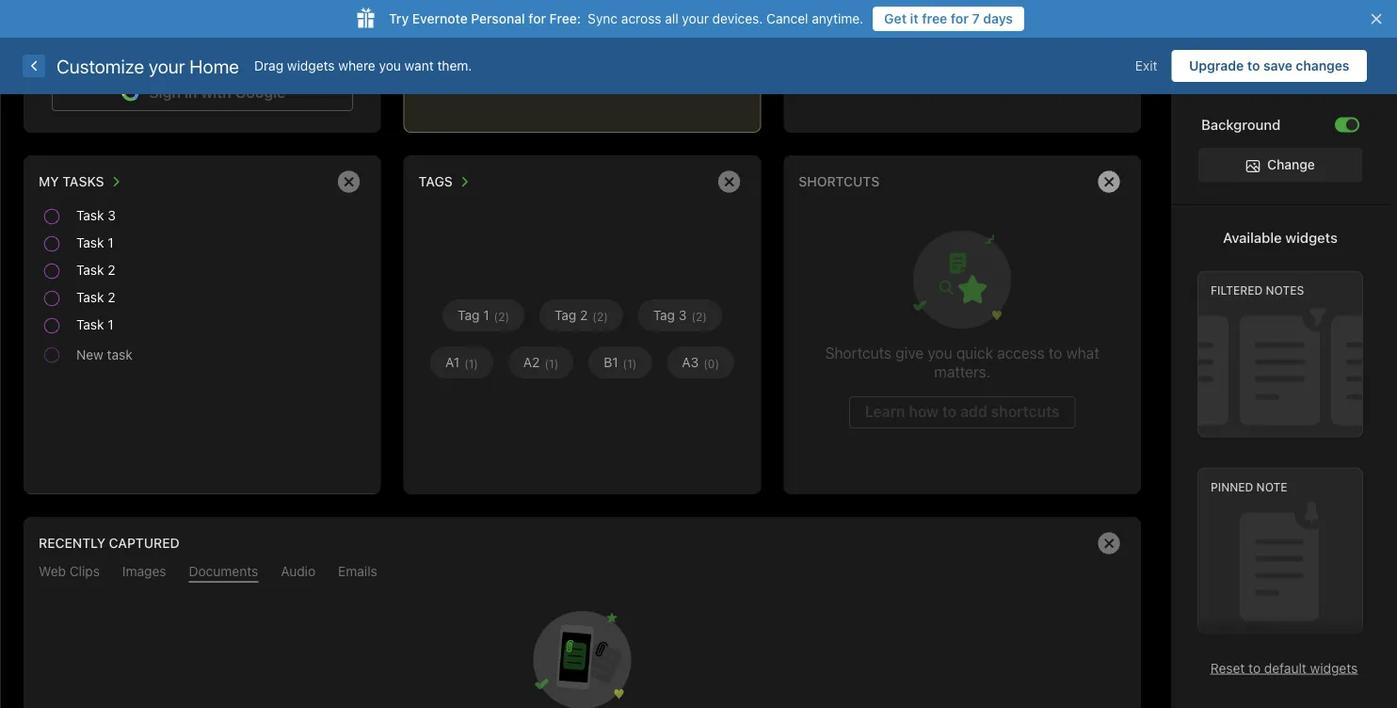 Task type: vqa. For each thing, say whether or not it's contained in the screenshot.
SEARCH text box
no



Task type: locate. For each thing, give the bounding box(es) containing it.
1 vertical spatial remove image
[[1091, 525, 1128, 562]]

your right all
[[682, 11, 709, 26]]

to inside button
[[1248, 58, 1261, 73]]

your
[[682, 11, 709, 26], [149, 55, 185, 77]]

note
[[1257, 481, 1288, 494]]

0 horizontal spatial remove image
[[330, 163, 368, 201]]

for inside button
[[951, 11, 969, 26]]

widgets right default
[[1311, 660, 1358, 676]]

0 horizontal spatial for
[[529, 11, 546, 26]]

widgets right available
[[1286, 229, 1338, 246]]

0 vertical spatial your
[[682, 11, 709, 26]]

filtered
[[1211, 284, 1263, 297]]

1 horizontal spatial for
[[951, 11, 969, 26]]

upgrade to save changes button
[[1172, 50, 1368, 82]]

1 vertical spatial widgets
[[1286, 229, 1338, 246]]

days
[[984, 11, 1014, 26]]

to right reset
[[1249, 660, 1261, 676]]

get it free for 7 days button
[[873, 7, 1025, 31]]

free:
[[550, 11, 581, 26]]

get it free for 7 days
[[885, 11, 1014, 26]]

sync
[[588, 11, 618, 26]]

evernote
[[412, 11, 468, 26]]

want
[[405, 58, 434, 73]]

change
[[1268, 157, 1316, 172]]

1 for from the left
[[529, 11, 546, 26]]

anytime.
[[812, 11, 864, 26]]

cancel
[[767, 11, 809, 26]]

exit
[[1136, 58, 1158, 73]]

0 horizontal spatial your
[[149, 55, 185, 77]]

filtered notes
[[1211, 284, 1305, 297]]

for
[[529, 11, 546, 26], [951, 11, 969, 26]]

reset
[[1211, 660, 1246, 676]]

2 for from the left
[[951, 11, 969, 26]]

0 vertical spatial widgets
[[287, 58, 335, 73]]

0 vertical spatial to
[[1248, 58, 1261, 73]]

widgets for drag
[[287, 58, 335, 73]]

1 vertical spatial to
[[1249, 660, 1261, 676]]

remove image
[[711, 163, 748, 201], [1091, 525, 1128, 562]]

to
[[1248, 58, 1261, 73], [1249, 660, 1261, 676]]

changes
[[1296, 58, 1350, 73]]

for left 7
[[951, 11, 969, 26]]

them.
[[438, 58, 472, 73]]

to for upgrade
[[1248, 58, 1261, 73]]

widgets right the drag
[[287, 58, 335, 73]]

reset to default widgets
[[1211, 660, 1358, 676]]

customize your home
[[57, 55, 239, 77]]

change button
[[1199, 148, 1363, 182]]

notes
[[1266, 284, 1305, 297]]

2 vertical spatial widgets
[[1311, 660, 1358, 676]]

reset to default widgets button
[[1211, 660, 1358, 676]]

all
[[665, 11, 679, 26]]

free
[[922, 11, 948, 26]]

0 horizontal spatial remove image
[[711, 163, 748, 201]]

to left the save
[[1248, 58, 1261, 73]]

1 horizontal spatial remove image
[[1091, 163, 1128, 201]]

for left free:
[[529, 11, 546, 26]]

your left home
[[149, 55, 185, 77]]

widgets
[[287, 58, 335, 73], [1286, 229, 1338, 246], [1311, 660, 1358, 676]]

7
[[973, 11, 980, 26]]

home
[[190, 55, 239, 77]]

0 vertical spatial remove image
[[711, 163, 748, 201]]

remove image
[[330, 163, 368, 201], [1091, 163, 1128, 201]]

1 vertical spatial your
[[149, 55, 185, 77]]



Task type: describe. For each thing, give the bounding box(es) containing it.
exit button
[[1122, 50, 1172, 82]]

2 remove image from the left
[[1091, 163, 1128, 201]]

get
[[885, 11, 907, 26]]

background image
[[1347, 119, 1358, 130]]

to for reset
[[1249, 660, 1261, 676]]

for for 7
[[951, 11, 969, 26]]

you
[[379, 58, 401, 73]]

upgrade to save changes
[[1190, 58, 1350, 73]]

widgets for available
[[1286, 229, 1338, 246]]

try
[[389, 11, 409, 26]]

where
[[338, 58, 376, 73]]

save
[[1264, 58, 1293, 73]]

devices.
[[713, 11, 763, 26]]

for for free:
[[529, 11, 546, 26]]

1 horizontal spatial remove image
[[1091, 525, 1128, 562]]

it
[[911, 11, 919, 26]]

pinned
[[1211, 481, 1254, 494]]

1 remove image from the left
[[330, 163, 368, 201]]

background
[[1202, 116, 1281, 133]]

across
[[622, 11, 662, 26]]

drag
[[254, 58, 284, 73]]

available
[[1224, 229, 1283, 246]]

upgrade
[[1190, 58, 1244, 73]]

personal
[[471, 11, 525, 26]]

pinned note
[[1211, 481, 1288, 494]]

1 horizontal spatial your
[[682, 11, 709, 26]]

try evernote personal for free: sync across all your devices. cancel anytime.
[[389, 11, 864, 26]]

customize
[[57, 55, 144, 77]]

available widgets
[[1224, 229, 1338, 246]]

drag widgets where you want them.
[[254, 58, 472, 73]]

default
[[1265, 660, 1307, 676]]



